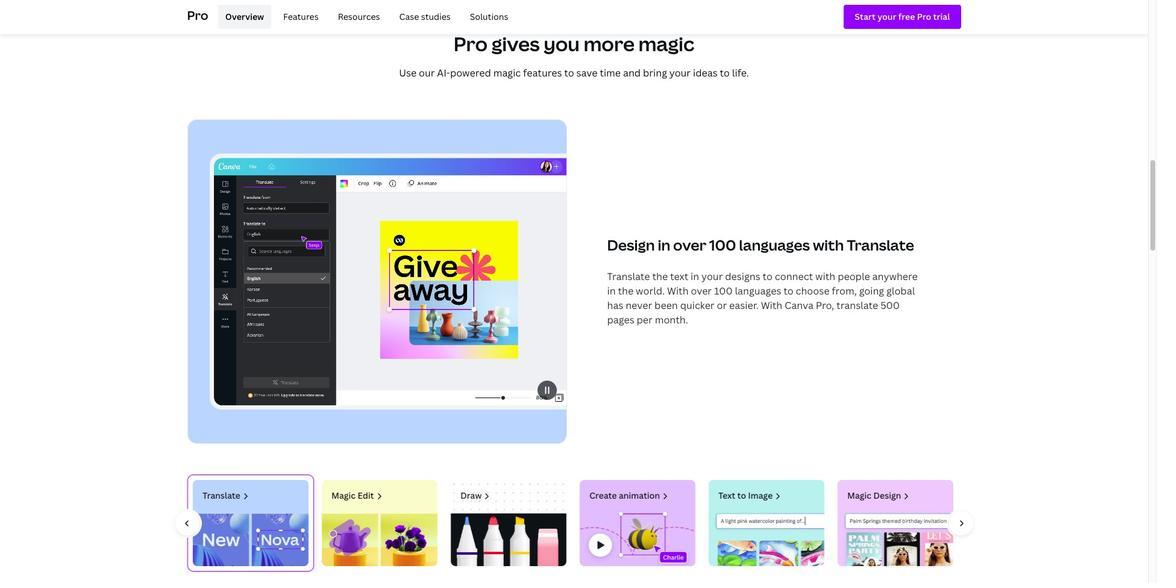 Task type: locate. For each thing, give the bounding box(es) containing it.
with
[[813, 235, 844, 255], [815, 270, 835, 283]]

0 vertical spatial with
[[667, 284, 689, 297]]

your
[[669, 66, 691, 80], [702, 270, 723, 283]]

with up choose in the right of the page
[[815, 270, 835, 283]]

0 vertical spatial design
[[607, 235, 655, 255]]

1 vertical spatial languages
[[735, 284, 781, 297]]

use
[[399, 66, 417, 80]]

0 horizontal spatial with
[[667, 284, 689, 297]]

0 vertical spatial the
[[652, 270, 668, 283]]

over up quicker
[[691, 284, 712, 297]]

design in over 100 languages with translate
[[607, 235, 914, 255]]

overview
[[225, 11, 264, 22]]

with
[[667, 284, 689, 297], [761, 299, 782, 312]]

draw button
[[445, 475, 572, 572]]

0 horizontal spatial in
[[607, 284, 616, 297]]

translate
[[847, 235, 914, 255], [607, 270, 650, 283], [202, 490, 240, 502]]

1 horizontal spatial design
[[873, 490, 901, 502]]

menu bar inside pro element
[[213, 5, 515, 29]]

to down connect
[[784, 284, 793, 297]]

1 vertical spatial design
[[873, 490, 901, 502]]

case studies link
[[392, 5, 458, 29]]

magic up the bring
[[638, 31, 694, 57]]

resources link
[[331, 5, 387, 29]]

magic design
[[847, 490, 901, 502]]

0 vertical spatial over
[[673, 235, 706, 255]]

2 vertical spatial translate
[[202, 490, 240, 502]]

menu bar containing overview
[[213, 5, 515, 29]]

0 horizontal spatial magic
[[493, 66, 521, 80]]

your inside "translate the text in your designs to connect with people anywhere in the world. with over 100 languages to choose from, going global has never been quicker or easier. with canva pro, translate 500 pages per month."
[[702, 270, 723, 283]]

1 horizontal spatial magic
[[638, 31, 694, 57]]

world.
[[636, 284, 665, 297]]

1 vertical spatial with
[[761, 299, 782, 312]]

100 up the or
[[714, 284, 733, 297]]

over
[[673, 235, 706, 255], [691, 284, 712, 297]]

your right the bring
[[669, 66, 691, 80]]

has
[[607, 299, 623, 312]]

translate button
[[187, 475, 314, 572]]

0 horizontal spatial pro
[[187, 7, 208, 23]]

ideas
[[693, 66, 718, 80]]

studies
[[421, 11, 451, 22]]

pro up powered
[[454, 31, 488, 57]]

to inside text to image button
[[737, 490, 746, 502]]

pro for pro
[[187, 7, 208, 23]]

to right the "text"
[[737, 490, 746, 502]]

menu bar
[[213, 5, 515, 29]]

your up the or
[[702, 270, 723, 283]]

with down text
[[667, 284, 689, 297]]

1 magic from the left
[[331, 490, 355, 502]]

1 vertical spatial over
[[691, 284, 712, 297]]

create
[[589, 490, 616, 502]]

1 horizontal spatial your
[[702, 270, 723, 283]]

1 horizontal spatial pro
[[454, 31, 488, 57]]

0 horizontal spatial magic
[[331, 490, 355, 502]]

magic for powered
[[493, 66, 521, 80]]

pro left overview
[[187, 7, 208, 23]]

magic down gives
[[493, 66, 521, 80]]

0 vertical spatial pro
[[187, 7, 208, 23]]

0 vertical spatial magic
[[638, 31, 694, 57]]

translate for translate the text in your designs to connect with people anywhere in the world. with over 100 languages to choose from, going global has never been quicker or easier. with canva pro, translate 500 pages per month.
[[607, 270, 650, 283]]

magic edit
[[331, 490, 374, 502]]

in
[[658, 235, 670, 255], [691, 270, 699, 283], [607, 284, 616, 297]]

connect
[[775, 270, 813, 283]]

pro,
[[816, 299, 834, 312]]

design inside button
[[873, 490, 901, 502]]

1 vertical spatial with
[[815, 270, 835, 283]]

the up has
[[618, 284, 634, 297]]

0 horizontal spatial translate
[[202, 490, 240, 502]]

with up people
[[813, 235, 844, 255]]

translate inside button
[[202, 490, 240, 502]]

in up text
[[658, 235, 670, 255]]

in up has
[[607, 284, 616, 297]]

pro
[[187, 7, 208, 23], [454, 31, 488, 57]]

save
[[576, 66, 597, 80]]

0 vertical spatial translate
[[847, 235, 914, 255]]

1 vertical spatial translate
[[607, 270, 650, 283]]

use our ai-powered magic features to save time and bring your ideas to life.
[[399, 66, 749, 80]]

designs
[[725, 270, 760, 283]]

with left canva
[[761, 299, 782, 312]]

1 vertical spatial the
[[618, 284, 634, 297]]

0 horizontal spatial your
[[669, 66, 691, 80]]

image
[[748, 490, 772, 502]]

features link
[[276, 5, 326, 29]]

time
[[600, 66, 621, 80]]

going
[[859, 284, 884, 297]]

the up world.
[[652, 270, 668, 283]]

1 vertical spatial 100
[[714, 284, 733, 297]]

1 vertical spatial pro
[[454, 31, 488, 57]]

languages
[[739, 235, 810, 255], [735, 284, 781, 297]]

canva
[[785, 299, 814, 312]]

quicker
[[680, 299, 715, 312]]

over up text
[[673, 235, 706, 255]]

0 vertical spatial in
[[658, 235, 670, 255]]

languages up easier.
[[735, 284, 781, 297]]

per
[[637, 313, 653, 326]]

100 up designs
[[709, 235, 736, 255]]

500
[[881, 299, 900, 312]]

1 vertical spatial magic
[[493, 66, 521, 80]]

2 magic from the left
[[847, 490, 871, 502]]

overview link
[[218, 5, 271, 29]]

translate the text in your designs to connect with people anywhere in the world. with over 100 languages to choose from, going global has never been quicker or easier. with canva pro, translate 500 pages per month.
[[607, 270, 918, 326]]

translate inside "translate the text in your designs to connect with people anywhere in the world. with over 100 languages to choose from, going global has never been quicker or easier. with canva pro, translate 500 pages per month."
[[607, 270, 650, 283]]

languages up connect
[[739, 235, 810, 255]]

in right text
[[691, 270, 699, 283]]

to left save
[[564, 66, 574, 80]]

and
[[623, 66, 641, 80]]

100
[[709, 235, 736, 255], [714, 284, 733, 297]]

to right designs
[[763, 270, 773, 283]]

1 horizontal spatial with
[[761, 299, 782, 312]]

pro gives you more magic
[[454, 31, 694, 57]]

magic
[[331, 490, 355, 502], [847, 490, 871, 502]]

with inside "translate the text in your designs to connect with people anywhere in the world. with over 100 languages to choose from, going global has never been quicker or easier. with canva pro, translate 500 pages per month."
[[815, 270, 835, 283]]

to
[[564, 66, 574, 80], [720, 66, 730, 80], [763, 270, 773, 283], [784, 284, 793, 297], [737, 490, 746, 502]]

pro element
[[187, 0, 961, 34]]

text to image button
[[703, 475, 830, 572]]

1 vertical spatial your
[[702, 270, 723, 283]]

the
[[652, 270, 668, 283], [618, 284, 634, 297]]

design
[[607, 235, 655, 255], [873, 490, 901, 502]]

2 vertical spatial in
[[607, 284, 616, 297]]

1 horizontal spatial magic
[[847, 490, 871, 502]]

powered
[[450, 66, 491, 80]]

magic
[[638, 31, 694, 57], [493, 66, 521, 80]]

1 horizontal spatial translate
[[607, 270, 650, 283]]

0 horizontal spatial the
[[618, 284, 634, 297]]

1 vertical spatial in
[[691, 270, 699, 283]]

or
[[717, 299, 727, 312]]

anywhere
[[872, 270, 918, 283]]

create animation
[[589, 490, 660, 502]]



Task type: vqa. For each thing, say whether or not it's contained in the screenshot.
• at top
no



Task type: describe. For each thing, give the bounding box(es) containing it.
translate for translate
[[202, 490, 240, 502]]

draw
[[460, 490, 481, 502]]

global
[[886, 284, 915, 297]]

features
[[523, 66, 562, 80]]

magic for magic design
[[847, 490, 871, 502]]

been
[[655, 299, 678, 312]]

from,
[[832, 284, 857, 297]]

solutions
[[470, 11, 508, 22]]

gives
[[492, 31, 540, 57]]

magic design button
[[832, 475, 959, 572]]

magic for more
[[638, 31, 694, 57]]

magic for magic edit
[[331, 490, 355, 502]]

case
[[399, 11, 419, 22]]

to left life.
[[720, 66, 730, 80]]

translate
[[837, 299, 878, 312]]

ai-
[[437, 66, 450, 80]]

choose
[[796, 284, 829, 297]]

text to image
[[718, 490, 772, 502]]

over inside "translate the text in your designs to connect with people anywhere in the world. with over 100 languages to choose from, going global has never been quicker or easier. with canva pro, translate 500 pages per month."
[[691, 284, 712, 297]]

1 horizontal spatial in
[[658, 235, 670, 255]]

bring
[[643, 66, 667, 80]]

100 inside "translate the text in your designs to connect with people anywhere in the world. with over 100 languages to choose from, going global has never been quicker or easier. with canva pro, translate 500 pages per month."
[[714, 284, 733, 297]]

0 vertical spatial with
[[813, 235, 844, 255]]

1 horizontal spatial the
[[652, 270, 668, 283]]

2 horizontal spatial in
[[691, 270, 699, 283]]

solutions link
[[463, 5, 515, 29]]

resources
[[338, 11, 380, 22]]

month.
[[655, 313, 688, 326]]

create animation button
[[574, 475, 701, 572]]

animation
[[618, 490, 660, 502]]

0 horizontal spatial design
[[607, 235, 655, 255]]

never
[[626, 299, 652, 312]]

life.
[[732, 66, 749, 80]]

magic edit button
[[316, 475, 443, 572]]

more
[[584, 31, 635, 57]]

people
[[838, 270, 870, 283]]

0 vertical spatial 100
[[709, 235, 736, 255]]

edit
[[357, 490, 374, 502]]

our
[[419, 66, 435, 80]]

0 vertical spatial languages
[[739, 235, 810, 255]]

2 horizontal spatial translate
[[847, 235, 914, 255]]

text
[[670, 270, 688, 283]]

0 vertical spatial your
[[669, 66, 691, 80]]

languages inside "translate the text in your designs to connect with people anywhere in the world. with over 100 languages to choose from, going global has never been quicker or easier. with canva pro, translate 500 pages per month."
[[735, 284, 781, 297]]

text
[[718, 490, 735, 502]]

features
[[283, 11, 319, 22]]

easier.
[[729, 299, 759, 312]]

you
[[544, 31, 580, 57]]

pages
[[607, 313, 634, 326]]

pro for pro gives you more magic
[[454, 31, 488, 57]]

case studies
[[399, 11, 451, 22]]



